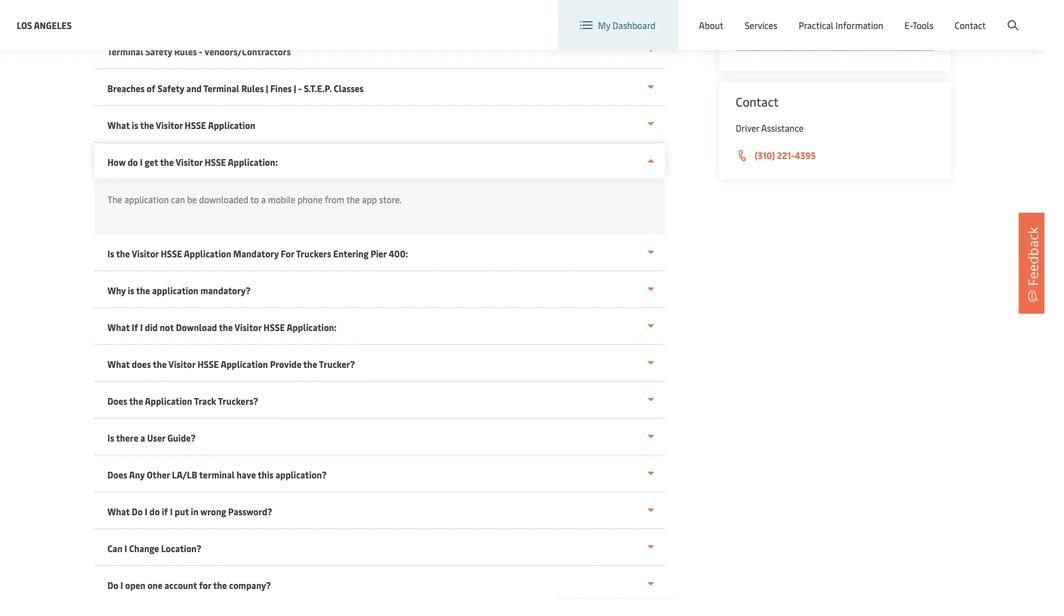Task type: locate. For each thing, give the bounding box(es) containing it.
does the application track truckers?
[[107, 395, 258, 407]]

4 what from the top
[[107, 506, 130, 518]]

1 vertical spatial do
[[149, 506, 160, 518]]

0 horizontal spatial do
[[107, 579, 119, 591]]

| left "fines"
[[266, 82, 268, 94]]

is right why
[[128, 284, 134, 296]]

hsse up why is the application mandatory? at top left
[[161, 248, 182, 260]]

visitor
[[156, 119, 183, 131], [176, 156, 203, 168], [132, 248, 159, 260], [235, 321, 262, 333], [169, 358, 196, 370]]

application: up "the application can be downloaded to a mobile phone from the app store."
[[228, 156, 278, 168]]

any
[[129, 469, 145, 481]]

1 vertical spatial terminal
[[203, 82, 239, 94]]

the inside what is the visitor hsse application dropdown button
[[140, 119, 154, 131]]

0 vertical spatial application:
[[228, 156, 278, 168]]

1 vertical spatial safety
[[158, 82, 185, 94]]

1 vertical spatial does
[[107, 469, 127, 481]]

los angeles
[[17, 19, 72, 31]]

mobile
[[268, 193, 295, 205]]

a right to
[[261, 193, 266, 205]]

be
[[187, 193, 197, 205]]

practical information button
[[799, 0, 884, 50]]

does any other la/lb terminal have this application?
[[107, 469, 327, 481]]

location?
[[161, 542, 202, 554]]

what does the visitor hsse application provide the trucker? button
[[94, 345, 666, 382]]

1 vertical spatial application
[[152, 284, 199, 296]]

2 is from the top
[[107, 432, 114, 444]]

| right "fines"
[[294, 82, 296, 94]]

terminal
[[107, 45, 143, 58], [203, 82, 239, 94]]

s.t.e.p.
[[304, 82, 332, 94]]

the right for
[[213, 579, 227, 591]]

login
[[934, 10, 956, 22]]

global
[[830, 10, 856, 22]]

the right get
[[160, 156, 174, 168]]

0 horizontal spatial contact
[[736, 93, 779, 110]]

for
[[281, 248, 294, 260]]

dashboard
[[613, 19, 656, 31]]

0 vertical spatial a
[[261, 193, 266, 205]]

1 vertical spatial do
[[107, 579, 119, 591]]

0 vertical spatial is
[[132, 119, 138, 131]]

terminal inside dropdown button
[[203, 82, 239, 94]]

driver assistance
[[736, 122, 804, 134]]

user
[[147, 432, 165, 444]]

what for what does the visitor hsse application provide the trucker?
[[107, 358, 130, 370]]

phone
[[298, 193, 323, 205]]

application up mandatory?
[[184, 248, 231, 260]]

my dashboard
[[598, 19, 656, 31]]

the application can be downloaded to a mobile phone from the app store.
[[107, 193, 402, 205]]

the inside why is the application mandatory? dropdown button
[[136, 284, 150, 296]]

application: up trucker?
[[287, 321, 337, 333]]

services
[[745, 19, 778, 31]]

safety up of
[[145, 45, 172, 58]]

0 vertical spatial do
[[128, 156, 138, 168]]

1 vertical spatial contact
[[736, 93, 779, 110]]

do left open
[[107, 579, 119, 591]]

what does the visitor hsse application provide the trucker?
[[107, 358, 355, 370]]

i inside what if i did not download the visitor hsse application: dropdown button
[[140, 321, 143, 333]]

1 horizontal spatial terminal
[[203, 82, 239, 94]]

2 does from the top
[[107, 469, 127, 481]]

login / create account link
[[914, 0, 1024, 33]]

a
[[261, 193, 266, 205], [140, 432, 145, 444]]

do inside what do i do if i put in wrong password? dropdown button
[[132, 506, 143, 518]]

application down breaches of safety and terminal rules | fines | - s.t.e.p. classes
[[208, 119, 256, 131]]

can
[[171, 193, 185, 205]]

terminal right and
[[203, 82, 239, 94]]

contact
[[955, 19, 986, 31], [736, 93, 779, 110]]

(310)
[[755, 149, 776, 161]]

what
[[107, 119, 130, 131], [107, 321, 130, 333], [107, 358, 130, 370], [107, 506, 130, 518]]

my
[[598, 19, 611, 31]]

1 vertical spatial is
[[107, 432, 114, 444]]

do left if
[[149, 506, 160, 518]]

is for is there a user guide?
[[107, 432, 114, 444]]

1 what from the top
[[107, 119, 130, 131]]

create
[[964, 10, 990, 22]]

terminal safety rules - vendors/contractors
[[107, 45, 291, 58]]

is inside dropdown button
[[132, 119, 138, 131]]

0 vertical spatial terminal
[[107, 45, 143, 58]]

1 does from the top
[[107, 395, 127, 407]]

0 vertical spatial driver
[[797, 28, 822, 40]]

the inside do i open one account for the company? dropdown button
[[213, 579, 227, 591]]

is
[[132, 119, 138, 131], [128, 284, 134, 296]]

information inside popup button
[[836, 19, 884, 31]]

trucker?
[[319, 358, 355, 370]]

is left there
[[107, 432, 114, 444]]

rules up and
[[174, 45, 197, 58]]

the down does
[[129, 395, 143, 407]]

i
[[140, 156, 143, 168], [140, 321, 143, 333], [145, 506, 147, 518], [170, 506, 173, 518], [124, 542, 127, 554], [121, 579, 123, 591]]

0 vertical spatial does
[[107, 395, 127, 407]]

1 horizontal spatial do
[[132, 506, 143, 518]]

hsse up provide
[[264, 321, 285, 333]]

0 horizontal spatial application:
[[228, 156, 278, 168]]

information
[[836, 19, 884, 31], [824, 28, 874, 40]]

does for does the application track truckers?
[[107, 395, 127, 407]]

1 horizontal spatial do
[[149, 506, 160, 518]]

the inside what if i did not download the visitor hsse application: dropdown button
[[219, 321, 233, 333]]

from
[[325, 193, 345, 205]]

hsse inside what if i did not download the visitor hsse application: dropdown button
[[264, 321, 285, 333]]

0 vertical spatial is
[[107, 248, 114, 260]]

does for does any other la/lb terminal have this application?
[[107, 469, 127, 481]]

e-tools
[[905, 19, 934, 31]]

safety
[[145, 45, 172, 58], [158, 82, 185, 94]]

1 horizontal spatial rules
[[241, 82, 264, 94]]

does
[[107, 395, 127, 407], [107, 469, 127, 481]]

guide?
[[167, 432, 196, 444]]

the inside the how do i get the visitor hsse application: dropdown button
[[160, 156, 174, 168]]

1 horizontal spatial driver
[[797, 28, 822, 40]]

1 is from the top
[[107, 248, 114, 260]]

0 horizontal spatial -
[[199, 45, 203, 58]]

0 horizontal spatial terminal
[[107, 45, 143, 58]]

1 vertical spatial driver
[[736, 122, 760, 134]]

truckers?
[[218, 395, 258, 407]]

1 horizontal spatial |
[[294, 82, 296, 94]]

0 horizontal spatial rules
[[174, 45, 197, 58]]

how do i get the visitor hsse application:
[[107, 156, 278, 168]]

the right download
[[219, 321, 233, 333]]

0 vertical spatial do
[[132, 506, 143, 518]]

1 | from the left
[[266, 82, 268, 94]]

0 horizontal spatial a
[[140, 432, 145, 444]]

1 horizontal spatial contact
[[955, 19, 986, 31]]

driver information link
[[736, 18, 935, 51]]

1 vertical spatial rules
[[241, 82, 264, 94]]

does the application track truckers? button
[[94, 382, 666, 419]]

- up and
[[199, 45, 203, 58]]

hsse up track
[[198, 358, 219, 370]]

the up why
[[116, 248, 130, 260]]

safety inside dropdown button
[[145, 45, 172, 58]]

1 horizontal spatial -
[[298, 82, 302, 94]]

driver information
[[797, 28, 874, 40]]

can i change location?
[[107, 542, 202, 554]]

the down of
[[140, 119, 154, 131]]

breaches of safety and terminal rules | fines | - s.t.e.p. classes button
[[94, 69, 666, 106]]

switch location
[[731, 10, 795, 22]]

2 what from the top
[[107, 321, 130, 333]]

1 vertical spatial is
[[128, 284, 134, 296]]

0 vertical spatial contact
[[955, 19, 986, 31]]

terminal up breaches
[[107, 45, 143, 58]]

angeles
[[34, 19, 72, 31]]

application
[[208, 119, 256, 131], [184, 248, 231, 260], [221, 358, 268, 370], [145, 395, 192, 407]]

my dashboard button
[[580, 0, 656, 50]]

do inside do i open one account for the company? dropdown button
[[107, 579, 119, 591]]

password?
[[228, 506, 272, 518]]

400:
[[389, 248, 408, 260]]

hsse up downloaded
[[205, 156, 226, 168]]

driver
[[797, 28, 822, 40], [736, 122, 760, 134]]

(310) 221-4395 link
[[736, 149, 935, 163]]

hsse down and
[[185, 119, 206, 131]]

do i open one account for the company? button
[[94, 566, 666, 599]]

downloaded
[[199, 193, 248, 205]]

- left s.t.e.p.
[[298, 82, 302, 94]]

what if i did not download the visitor hsse application:
[[107, 321, 337, 333]]

1 vertical spatial application:
[[287, 321, 337, 333]]

what up can
[[107, 506, 130, 518]]

application left can
[[124, 193, 169, 205]]

safety right of
[[158, 82, 185, 94]]

do right how
[[128, 156, 138, 168]]

is inside dropdown button
[[128, 284, 134, 296]]

what do i do if i put in wrong password?
[[107, 506, 272, 518]]

0 vertical spatial -
[[199, 45, 203, 58]]

change
[[129, 542, 159, 554]]

0 vertical spatial application
[[124, 193, 169, 205]]

is down breaches
[[132, 119, 138, 131]]

is there a user guide? button
[[94, 419, 666, 456]]

rules left "fines"
[[241, 82, 264, 94]]

3 what from the top
[[107, 358, 130, 370]]

company?
[[229, 579, 271, 591]]

application:
[[228, 156, 278, 168], [287, 321, 337, 333]]

is up why
[[107, 248, 114, 260]]

account
[[165, 579, 197, 591]]

1 vertical spatial -
[[298, 82, 302, 94]]

do left if
[[132, 506, 143, 518]]

visitor up what does the visitor hsse application provide the trucker?
[[235, 321, 262, 333]]

practical
[[799, 19, 834, 31]]

for
[[199, 579, 211, 591]]

about
[[699, 19, 724, 31]]

the inside is the visitor hsse application mandatory for truckers entering pier 400: dropdown button
[[116, 248, 130, 260]]

one
[[147, 579, 163, 591]]

1 vertical spatial a
[[140, 432, 145, 444]]

what up how
[[107, 119, 130, 131]]

does left any
[[107, 469, 127, 481]]

does up there
[[107, 395, 127, 407]]

0 vertical spatial safety
[[145, 45, 172, 58]]

hsse
[[185, 119, 206, 131], [205, 156, 226, 168], [161, 248, 182, 260], [264, 321, 285, 333], [198, 358, 219, 370]]

0 vertical spatial rules
[[174, 45, 197, 58]]

what left does
[[107, 358, 130, 370]]

what left if
[[107, 321, 130, 333]]

hsse inside the how do i get the visitor hsse application: dropdown button
[[205, 156, 226, 168]]

information for driver information
[[824, 28, 874, 40]]

the right why
[[136, 284, 150, 296]]

0 horizontal spatial |
[[266, 82, 268, 94]]

mandatory?
[[201, 284, 251, 296]]

application left track
[[145, 395, 192, 407]]

store.
[[379, 193, 402, 205]]

0 horizontal spatial driver
[[736, 122, 760, 134]]

application up not
[[152, 284, 199, 296]]

driver for driver assistance
[[736, 122, 760, 134]]

a left user
[[140, 432, 145, 444]]



Task type: describe. For each thing, give the bounding box(es) containing it.
2 | from the left
[[294, 82, 296, 94]]

other
[[147, 469, 170, 481]]

is for is the visitor hsse application mandatory for truckers entering pier 400:
[[107, 248, 114, 260]]

why
[[107, 284, 126, 296]]

- inside dropdown button
[[298, 82, 302, 94]]

safety inside dropdown button
[[158, 82, 185, 94]]

get
[[145, 156, 158, 168]]

app
[[362, 193, 377, 205]]

rules inside dropdown button
[[241, 82, 264, 94]]

vendors/contractors
[[204, 45, 291, 58]]

breaches
[[107, 82, 145, 94]]

in
[[191, 506, 199, 518]]

is for why
[[128, 284, 134, 296]]

download
[[176, 321, 217, 333]]

services button
[[745, 0, 778, 50]]

los angeles link
[[17, 18, 72, 32]]

visitor up the be
[[176, 156, 203, 168]]

e-
[[905, 19, 913, 31]]

why is the application mandatory?
[[107, 284, 251, 296]]

feedback
[[1024, 227, 1042, 286]]

la/lb
[[172, 469, 197, 481]]

does any other la/lb terminal have this application? button
[[94, 456, 666, 492]]

pier
[[371, 248, 387, 260]]

4395
[[795, 149, 816, 161]]

the right does
[[153, 358, 167, 370]]

application inside dropdown button
[[152, 284, 199, 296]]

221-
[[778, 149, 795, 161]]

wrong
[[200, 506, 226, 518]]

practical information
[[799, 19, 884, 31]]

1 horizontal spatial a
[[261, 193, 266, 205]]

what for what if i did not download the visitor hsse application:
[[107, 321, 130, 333]]

what is the visitor hsse application
[[107, 119, 256, 131]]

feedback button
[[1019, 213, 1046, 313]]

breaches of safety and terminal rules | fines | - s.t.e.p. classes
[[107, 82, 364, 94]]

menu
[[858, 10, 881, 22]]

what is the visitor hsse application button
[[94, 106, 666, 143]]

why is the application mandatory? button
[[94, 271, 666, 308]]

the inside "does the application track truckers?" dropdown button
[[129, 395, 143, 407]]

can
[[107, 542, 122, 554]]

visitor up does the application track truckers?
[[169, 358, 196, 370]]

the
[[107, 193, 122, 205]]

do i open one account for the company?
[[107, 579, 271, 591]]

what do i do if i put in wrong password? button
[[94, 492, 666, 529]]

fines
[[270, 82, 292, 94]]

put
[[175, 506, 189, 518]]

tools
[[913, 19, 934, 31]]

hsse inside what is the visitor hsse application dropdown button
[[185, 119, 206, 131]]

not
[[160, 321, 174, 333]]

1 horizontal spatial application:
[[287, 321, 337, 333]]

visitor up why is the application mandatory? at top left
[[132, 248, 159, 260]]

what for what do i do if i put in wrong password?
[[107, 506, 130, 518]]

terminal
[[199, 469, 235, 481]]

how do i get the visitor hsse application: button
[[94, 143, 666, 179]]

the right provide
[[303, 358, 317, 370]]

application up truckers?
[[221, 358, 268, 370]]

- inside dropdown button
[[199, 45, 203, 58]]

switch
[[731, 10, 758, 22]]

does
[[132, 358, 151, 370]]

can i change location? button
[[94, 529, 666, 566]]

this
[[258, 469, 274, 481]]

driver for driver information
[[797, 28, 822, 40]]

information for practical information
[[836, 19, 884, 31]]

e-tools button
[[905, 0, 934, 50]]

provide
[[270, 358, 302, 370]]

what for what is the visitor hsse application
[[107, 119, 130, 131]]

how
[[107, 156, 126, 168]]

if
[[162, 506, 168, 518]]

/
[[958, 10, 962, 22]]

and
[[186, 82, 202, 94]]

0 horizontal spatial do
[[128, 156, 138, 168]]

hsse inside what does the visitor hsse application provide the trucker? dropdown button
[[198, 358, 219, 370]]

have
[[237, 469, 256, 481]]

hsse inside is the visitor hsse application mandatory for truckers entering pier 400: dropdown button
[[161, 248, 182, 260]]

if
[[132, 321, 138, 333]]

i inside the how do i get the visitor hsse application: dropdown button
[[140, 156, 143, 168]]

classes
[[334, 82, 364, 94]]

visitor up get
[[156, 119, 183, 131]]

terminal inside dropdown button
[[107, 45, 143, 58]]

truckers
[[296, 248, 331, 260]]

account
[[992, 10, 1024, 22]]

track
[[194, 395, 216, 407]]

of
[[147, 82, 156, 94]]

to
[[250, 193, 259, 205]]

i inside do i open one account for the company? dropdown button
[[121, 579, 123, 591]]

about button
[[699, 0, 724, 50]]

open
[[125, 579, 145, 591]]

is for what
[[132, 119, 138, 131]]

global menu button
[[806, 0, 892, 33]]

rules inside dropdown button
[[174, 45, 197, 58]]

the left the app
[[347, 193, 360, 205]]

assistance
[[762, 122, 804, 134]]

los
[[17, 19, 32, 31]]

is there a user guide?
[[107, 432, 196, 444]]

i inside can i change location? dropdown button
[[124, 542, 127, 554]]

a inside dropdown button
[[140, 432, 145, 444]]

mandatory
[[233, 248, 279, 260]]

location
[[760, 10, 795, 22]]



Task type: vqa. For each thing, say whether or not it's contained in the screenshot.
topmost application
yes



